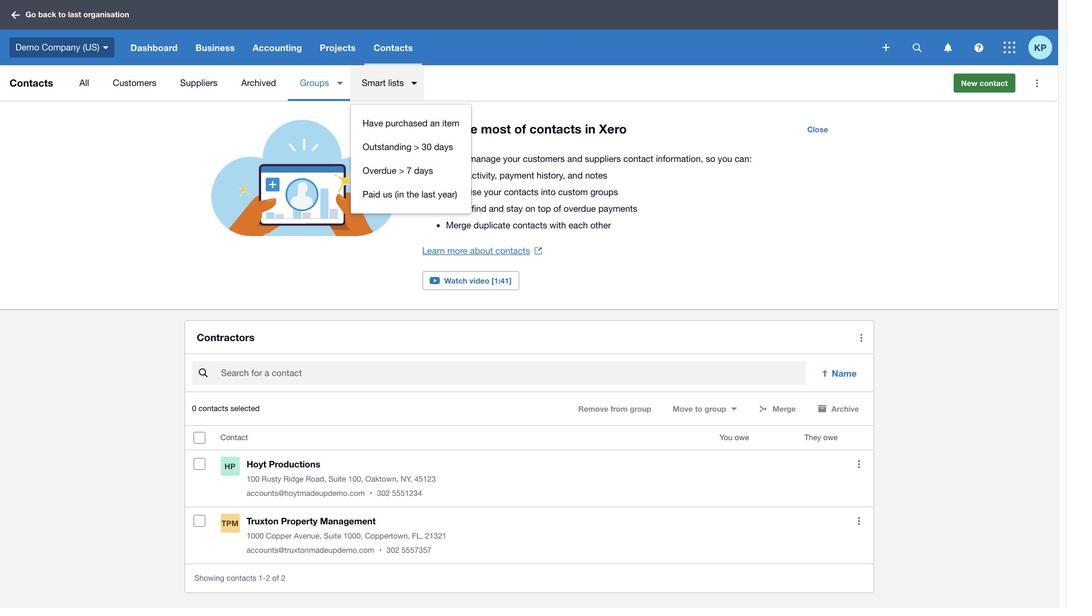 Task type: vqa. For each thing, say whether or not it's contained in the screenshot.
the topmost defaults
no



Task type: describe. For each thing, give the bounding box(es) containing it.
learn more about contacts link
[[422, 243, 542, 259]]

overdue
[[564, 204, 596, 214]]

hoyt productions 100 rusty ridge road, suite 100, oaktown, ny, 45123 accounts@hoytmadeupdemo.com • 302 5551234
[[247, 459, 436, 498]]

[1:41]
[[492, 276, 512, 286]]

purchased
[[386, 118, 428, 128]]

new contact
[[962, 78, 1008, 88]]

more
[[448, 246, 468, 256]]

avenue,
[[294, 532, 322, 541]]

showing contacts 1-2 of 2
[[194, 574, 286, 583]]

contacts up customers
[[530, 122, 582, 137]]

view
[[446, 170, 465, 180]]

find
[[472, 204, 487, 214]]

payments
[[599, 204, 638, 214]]

item
[[442, 118, 460, 128]]

svg image inside demo company (us) 'popup button'
[[103, 46, 108, 49]]

suppliers button
[[168, 65, 229, 101]]

owe for you owe
[[735, 434, 749, 442]]

customers button
[[101, 65, 168, 101]]

activity,
[[467, 170, 497, 180]]

us
[[383, 189, 392, 199]]

1-
[[259, 574, 266, 583]]

watch video [1:41]
[[444, 276, 512, 286]]

0 vertical spatial of
[[515, 122, 526, 137]]

2 horizontal spatial svg image
[[975, 43, 984, 52]]

oaktown,
[[366, 475, 399, 484]]

group for remove from group
[[630, 404, 652, 414]]

dashboard link
[[122, 30, 187, 65]]

• for hoyt productions
[[370, 489, 372, 498]]

more row options button for truxton property management
[[848, 510, 871, 533]]

svg image inside go back to last organisation link
[[11, 11, 20, 19]]

1 vertical spatial contact
[[624, 154, 654, 164]]

paid us (in the last year)
[[363, 189, 457, 199]]

and up view
[[451, 154, 466, 164]]

learn
[[422, 246, 445, 256]]

customers
[[523, 154, 565, 164]]

about
[[470, 246, 493, 256]]

overdue > 7 days
[[363, 166, 433, 176]]

watch
[[444, 276, 468, 286]]

0 vertical spatial to
[[58, 10, 66, 19]]

archived
[[241, 78, 276, 88]]

7
[[407, 166, 412, 176]]

showing
[[194, 574, 224, 583]]

kp button
[[1029, 30, 1059, 65]]

group for move to group
[[705, 404, 727, 414]]

move to group
[[673, 404, 727, 414]]

xero
[[599, 122, 627, 137]]

suite for productions
[[329, 475, 346, 484]]

hoyt
[[247, 459, 267, 470]]

1 2 from the left
[[266, 574, 270, 583]]

302 for hoyt productions
[[377, 489, 390, 498]]

remove from group button
[[571, 400, 659, 419]]

1 horizontal spatial svg image
[[944, 43, 952, 52]]

remove
[[578, 404, 609, 414]]

selected
[[231, 404, 260, 413]]

year)
[[438, 189, 457, 199]]

more row options button for hoyt productions
[[848, 453, 871, 476]]

outstanding > 30 days button
[[351, 135, 472, 159]]

copper
[[266, 532, 292, 541]]

have
[[363, 118, 383, 128]]

they owe
[[805, 434, 838, 442]]

groups button
[[288, 65, 350, 101]]

have purchased an item button
[[351, 112, 472, 135]]

tpm
[[222, 519, 239, 529]]

demo company (us) button
[[0, 30, 122, 65]]

0
[[192, 404, 196, 413]]

1 horizontal spatial the
[[459, 122, 478, 137]]

other
[[591, 220, 611, 230]]

can:
[[735, 154, 752, 164]]

demo
[[15, 42, 39, 52]]

contacts button
[[365, 30, 422, 65]]

last inside button
[[422, 189, 436, 199]]

merge for merge
[[773, 404, 796, 414]]

302 for truxton property management
[[387, 546, 400, 555]]

go
[[26, 10, 36, 19]]

the inside button
[[407, 189, 419, 199]]

days for outstanding > 30 days
[[434, 142, 453, 152]]

fl,
[[412, 532, 423, 541]]

Search for a contact field
[[220, 362, 806, 385]]

contacts left 1-
[[227, 574, 256, 583]]

company
[[42, 42, 80, 52]]

contacts down on
[[513, 220, 547, 230]]

video
[[470, 276, 490, 286]]

remove from group
[[578, 404, 652, 414]]

30
[[422, 142, 432, 152]]

days for overdue > 7 days
[[414, 166, 433, 176]]

1 vertical spatial of
[[554, 204, 562, 214]]

overdue
[[363, 166, 397, 176]]

2 2 from the left
[[281, 574, 286, 583]]

watch video [1:41] button
[[422, 271, 520, 290]]

go back to last organisation
[[26, 10, 129, 19]]

contact
[[221, 434, 248, 442]]

into
[[541, 187, 556, 197]]

all
[[79, 78, 89, 88]]

groups
[[591, 187, 618, 197]]

close button
[[800, 120, 836, 139]]

rusty
[[262, 475, 281, 484]]

payment
[[500, 170, 534, 180]]

coppertown,
[[365, 532, 410, 541]]

management
[[320, 516, 376, 527]]

banner containing kp
[[0, 0, 1059, 65]]

1 vertical spatial actions menu image
[[850, 326, 874, 350]]

menu containing all
[[68, 65, 944, 101]]

ridge
[[284, 475, 304, 484]]

ny,
[[401, 475, 412, 484]]



Task type: locate. For each thing, give the bounding box(es) containing it.
contractors
[[197, 331, 255, 344]]

0 horizontal spatial owe
[[735, 434, 749, 442]]

last
[[68, 10, 81, 19], [422, 189, 436, 199]]

suppliers
[[585, 154, 621, 164]]

move
[[673, 404, 693, 414]]

0 vertical spatial more row options image
[[859, 461, 860, 468]]

1 horizontal spatial •
[[379, 546, 382, 555]]

in
[[585, 122, 596, 137]]

1 horizontal spatial 2
[[281, 574, 286, 583]]

name button
[[813, 362, 867, 385]]

0 horizontal spatial contacts
[[9, 77, 53, 89]]

create and manage your customers and suppliers contact information, so you can:
[[422, 154, 752, 164]]

1 vertical spatial the
[[407, 189, 419, 199]]

1 owe from the left
[[735, 434, 749, 442]]

business button
[[187, 30, 244, 65]]

2 horizontal spatial of
[[554, 204, 562, 214]]

back
[[38, 10, 56, 19]]

demo company (us)
[[15, 42, 100, 52]]

you
[[720, 434, 733, 442]]

you owe
[[720, 434, 749, 442]]

302 inside "truxton property management 1000 copper avenue, suite 1000, coppertown, fl, 21321 accounts@truxtonmadeupdemo.com • 302 5557357"
[[387, 546, 400, 555]]

suite inside "truxton property management 1000 copper avenue, suite 1000, coppertown, fl, 21321 accounts@truxtonmadeupdemo.com • 302 5557357"
[[324, 532, 342, 541]]

merge button
[[751, 400, 803, 419]]

suite left 1000,
[[324, 532, 342, 541]]

1 horizontal spatial merge
[[773, 404, 796, 414]]

property
[[281, 516, 318, 527]]

customers
[[113, 78, 156, 88]]

0 horizontal spatial the
[[407, 189, 419, 199]]

21321
[[425, 532, 447, 541]]

stay
[[507, 204, 523, 214]]

group inside popup button
[[705, 404, 727, 414]]

0 vertical spatial 302
[[377, 489, 390, 498]]

paid
[[363, 189, 381, 199]]

2 right 1-
[[281, 574, 286, 583]]

and left suppliers
[[568, 154, 583, 164]]

• down oaktown,
[[370, 489, 372, 498]]

1 group from the left
[[630, 404, 652, 414]]

and up duplicate
[[489, 204, 504, 214]]

each
[[569, 220, 588, 230]]

and up custom
[[568, 170, 583, 180]]

owe
[[735, 434, 749, 442], [824, 434, 838, 442]]

and
[[451, 154, 466, 164], [568, 154, 583, 164], [568, 170, 583, 180], [489, 204, 504, 214]]

to right move
[[695, 404, 703, 414]]

of right top
[[554, 204, 562, 214]]

0 vertical spatial last
[[68, 10, 81, 19]]

to inside popup button
[[695, 404, 703, 414]]

to
[[58, 10, 66, 19], [695, 404, 703, 414]]

your down activity,
[[484, 187, 502, 197]]

close
[[808, 125, 829, 134]]

you
[[718, 154, 733, 164]]

last inside banner
[[68, 10, 81, 19]]

an
[[430, 118, 440, 128]]

banner
[[0, 0, 1059, 65]]

1 vertical spatial merge
[[773, 404, 796, 414]]

more row options image
[[859, 461, 860, 468], [859, 518, 860, 525]]

new
[[962, 78, 978, 88]]

contacts
[[530, 122, 582, 137], [504, 187, 539, 197], [513, 220, 547, 230], [496, 246, 530, 256], [199, 404, 228, 413], [227, 574, 256, 583]]

1 vertical spatial last
[[422, 189, 436, 199]]

contact
[[980, 78, 1008, 88], [624, 154, 654, 164]]

1 horizontal spatial owe
[[824, 434, 838, 442]]

last right back
[[68, 10, 81, 19]]

0 vertical spatial your
[[503, 154, 521, 164]]

0 vertical spatial actions menu image
[[1025, 71, 1049, 95]]

0 contacts selected
[[192, 404, 260, 413]]

accounting
[[253, 42, 302, 53]]

> for overdue
[[399, 166, 404, 176]]

1 horizontal spatial last
[[422, 189, 436, 199]]

paid us (in the last year) button
[[351, 183, 472, 207]]

0 horizontal spatial group
[[630, 404, 652, 414]]

0 horizontal spatial of
[[272, 574, 279, 583]]

accounts@truxtonmadeupdemo.com
[[247, 546, 374, 555]]

302 down coppertown,
[[387, 546, 400, 555]]

5557357
[[402, 546, 432, 555]]

> left the "30"
[[414, 142, 419, 152]]

contacts down the payment
[[504, 187, 539, 197]]

owe right they
[[824, 434, 838, 442]]

1000
[[247, 532, 264, 541]]

create
[[422, 154, 449, 164]]

(in
[[395, 189, 404, 199]]

menu
[[68, 65, 944, 101]]

1 vertical spatial your
[[484, 187, 502, 197]]

2 more row options button from the top
[[848, 510, 871, 533]]

0 vertical spatial more row options button
[[848, 453, 871, 476]]

easily find and stay on top of overdue payments
[[446, 204, 638, 214]]

outstanding
[[363, 142, 412, 152]]

they
[[805, 434, 821, 442]]

contacts right 0
[[199, 404, 228, 413]]

all button
[[68, 65, 101, 101]]

1 vertical spatial >
[[399, 166, 404, 176]]

contact inside button
[[980, 78, 1008, 88]]

1 horizontal spatial group
[[705, 404, 727, 414]]

of right 'most'
[[515, 122, 526, 137]]

suite for property
[[324, 532, 342, 541]]

0 horizontal spatial 2
[[266, 574, 270, 583]]

move to group button
[[666, 400, 744, 419]]

contact right suppliers
[[624, 154, 654, 164]]

1 vertical spatial to
[[695, 404, 703, 414]]

group up you
[[705, 404, 727, 414]]

• inside "truxton property management 1000 copper avenue, suite 1000, coppertown, fl, 21321 accounts@truxtonmadeupdemo.com • 302 5557357"
[[379, 546, 382, 555]]

2
[[266, 574, 270, 583], [281, 574, 286, 583]]

> left 7
[[399, 166, 404, 176]]

duplicate
[[474, 220, 510, 230]]

actions menu image
[[1025, 71, 1049, 95], [850, 326, 874, 350]]

1 horizontal spatial actions menu image
[[1025, 71, 1049, 95]]

days up create
[[434, 142, 453, 152]]

make the most of contacts in xero
[[422, 122, 627, 137]]

new contact button
[[954, 74, 1016, 93]]

accounts@hoytmadeupdemo.com
[[247, 489, 365, 498]]

of
[[515, 122, 526, 137], [554, 204, 562, 214], [272, 574, 279, 583]]

0 horizontal spatial actions menu image
[[850, 326, 874, 350]]

0 vertical spatial contact
[[980, 78, 1008, 88]]

merge for merge duplicate contacts with each other
[[446, 220, 471, 230]]

0 horizontal spatial merge
[[446, 220, 471, 230]]

group containing have purchased an item
[[351, 104, 472, 214]]

with
[[550, 220, 566, 230]]

so
[[706, 154, 716, 164]]

0 horizontal spatial last
[[68, 10, 81, 19]]

contact right new
[[980, 78, 1008, 88]]

days inside button
[[434, 142, 453, 152]]

group
[[630, 404, 652, 414], [705, 404, 727, 414]]

> inside button
[[399, 166, 404, 176]]

merge
[[446, 220, 471, 230], [773, 404, 796, 414]]

group inside button
[[630, 404, 652, 414]]

suite left 100,
[[329, 475, 346, 484]]

days
[[434, 142, 453, 152], [414, 166, 433, 176]]

contacts down merge duplicate contacts with each other
[[496, 246, 530, 256]]

> inside button
[[414, 142, 419, 152]]

days right 7
[[414, 166, 433, 176]]

2 vertical spatial of
[[272, 574, 279, 583]]

1 vertical spatial suite
[[324, 532, 342, 541]]

0 horizontal spatial to
[[58, 10, 66, 19]]

100
[[247, 475, 260, 484]]

days inside button
[[414, 166, 433, 176]]

0 vertical spatial •
[[370, 489, 372, 498]]

2 down copper
[[266, 574, 270, 583]]

0 horizontal spatial >
[[399, 166, 404, 176]]

0 horizontal spatial contact
[[624, 154, 654, 164]]

name
[[832, 368, 857, 379]]

last left year)
[[422, 189, 436, 199]]

1 more row options button from the top
[[848, 453, 871, 476]]

0 horizontal spatial •
[[370, 489, 372, 498]]

productions
[[269, 459, 320, 470]]

contacts up lists
[[374, 42, 413, 53]]

0 vertical spatial contacts
[[374, 42, 413, 53]]

notes
[[585, 170, 608, 180]]

kp
[[1035, 42, 1047, 53]]

1 vertical spatial 302
[[387, 546, 400, 555]]

302 down oaktown,
[[377, 489, 390, 498]]

0 vertical spatial >
[[414, 142, 419, 152]]

1 horizontal spatial contact
[[980, 78, 1008, 88]]

archive
[[832, 404, 859, 414]]

truxton
[[247, 516, 279, 527]]

organisation
[[83, 10, 129, 19]]

1 vertical spatial •
[[379, 546, 382, 555]]

svg image
[[11, 11, 20, 19], [944, 43, 952, 52], [975, 43, 984, 52]]

contacts inside popup button
[[374, 42, 413, 53]]

learn more about contacts
[[422, 246, 530, 256]]

1 horizontal spatial >
[[414, 142, 419, 152]]

> for outstanding
[[414, 142, 419, 152]]

smart lists
[[362, 78, 404, 88]]

• for truxton property management
[[379, 546, 382, 555]]

the left 'most'
[[459, 122, 478, 137]]

1 horizontal spatial days
[[434, 142, 453, 152]]

2 more row options image from the top
[[859, 518, 860, 525]]

1 horizontal spatial of
[[515, 122, 526, 137]]

merge left archive button on the bottom of page
[[773, 404, 796, 414]]

owe right you
[[735, 434, 749, 442]]

1 horizontal spatial to
[[695, 404, 703, 414]]

1 vertical spatial contacts
[[9, 77, 53, 89]]

of right 1-
[[272, 574, 279, 583]]

merge down easily
[[446, 220, 471, 230]]

more row options image for hoyt productions
[[859, 461, 860, 468]]

• inside hoyt productions 100 rusty ridge road, suite 100, oaktown, ny, 45123 accounts@hoytmadeupdemo.com • 302 5551234
[[370, 489, 372, 498]]

2 group from the left
[[705, 404, 727, 414]]

on
[[526, 204, 536, 214]]

contacts
[[374, 42, 413, 53], [9, 77, 53, 89]]

information,
[[656, 154, 704, 164]]

1 more row options image from the top
[[859, 461, 860, 468]]

5551234
[[392, 489, 422, 498]]

actions menu image up name
[[850, 326, 874, 350]]

0 vertical spatial suite
[[329, 475, 346, 484]]

1 vertical spatial days
[[414, 166, 433, 176]]

0 vertical spatial the
[[459, 122, 478, 137]]

groups
[[300, 78, 329, 88]]

group
[[351, 104, 472, 214]]

0 horizontal spatial your
[[484, 187, 502, 197]]

merge inside button
[[773, 404, 796, 414]]

(us)
[[83, 42, 100, 52]]

0 vertical spatial merge
[[446, 220, 471, 230]]

• down coppertown,
[[379, 546, 382, 555]]

accounting button
[[244, 30, 311, 65]]

smart lists menu item
[[350, 65, 425, 101]]

45123
[[415, 475, 436, 484]]

0 horizontal spatial svg image
[[11, 11, 20, 19]]

0 horizontal spatial days
[[414, 166, 433, 176]]

road,
[[306, 475, 326, 484]]

the
[[459, 122, 478, 137], [407, 189, 419, 199]]

truxton property management 1000 copper avenue, suite 1000, coppertown, fl, 21321 accounts@truxtonmadeupdemo.com • 302 5557357
[[247, 516, 447, 555]]

custom
[[558, 187, 588, 197]]

overdue > 7 days button
[[351, 159, 472, 183]]

100,
[[348, 475, 363, 484]]

1 horizontal spatial your
[[503, 154, 521, 164]]

group right from
[[630, 404, 652, 414]]

your up the payment
[[503, 154, 521, 164]]

contact list table element
[[185, 426, 874, 564]]

to right back
[[58, 10, 66, 19]]

more row options image for truxton property management
[[859, 518, 860, 525]]

1000,
[[344, 532, 363, 541]]

contacts down demo
[[9, 77, 53, 89]]

302 inside hoyt productions 100 rusty ridge road, suite 100, oaktown, ny, 45123 accounts@hoytmadeupdemo.com • 302 5551234
[[377, 489, 390, 498]]

0 vertical spatial days
[[434, 142, 453, 152]]

actions menu image down kp
[[1025, 71, 1049, 95]]

1 vertical spatial more row options button
[[848, 510, 871, 533]]

owe for they owe
[[824, 434, 838, 442]]

1 horizontal spatial contacts
[[374, 42, 413, 53]]

1 vertical spatial more row options image
[[859, 518, 860, 525]]

suite inside hoyt productions 100 rusty ridge road, suite 100, oaktown, ny, 45123 accounts@hoytmadeupdemo.com • 302 5551234
[[329, 475, 346, 484]]

smart lists button
[[350, 65, 425, 101]]

the right (in
[[407, 189, 419, 199]]

svg image
[[1004, 42, 1016, 53], [913, 43, 922, 52], [883, 44, 890, 51], [103, 46, 108, 49]]

2 owe from the left
[[824, 434, 838, 442]]



